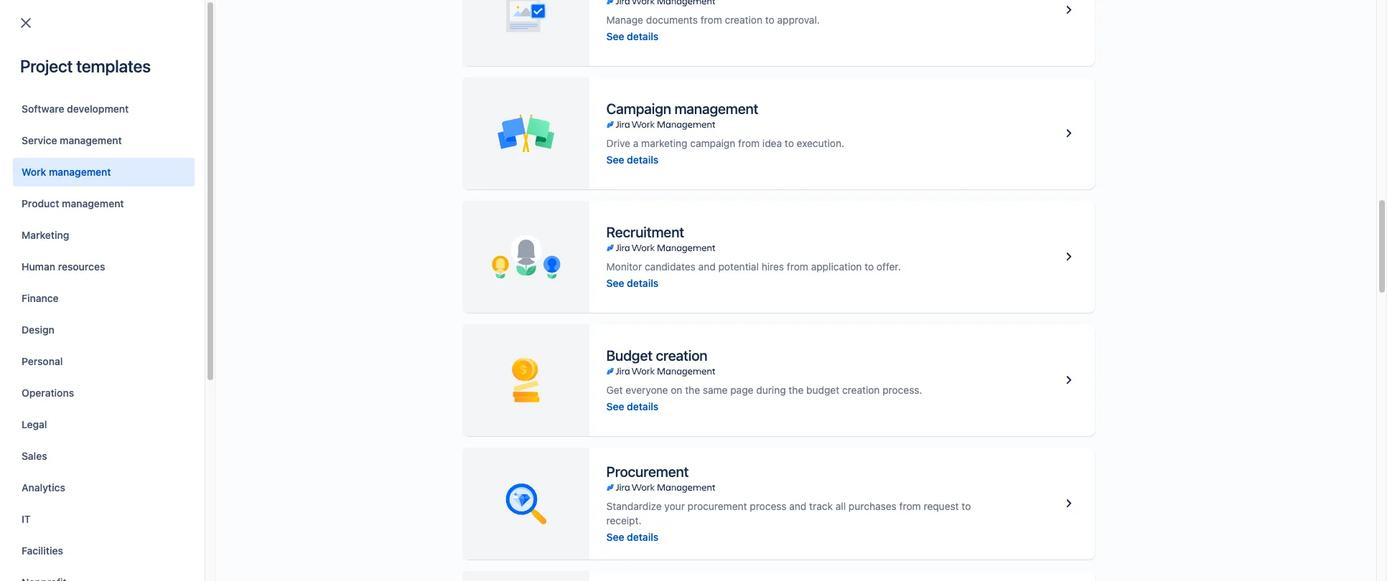 Task type: locate. For each thing, give the bounding box(es) containing it.
to right request
[[962, 500, 971, 513]]

details for campaign management
[[627, 153, 659, 166]]

1 vertical spatial project
[[131, 173, 164, 185]]

all
[[208, 106, 220, 118]]

not my project link
[[72, 172, 354, 189]]

management up 'campaign'
[[675, 100, 759, 117]]

a
[[633, 137, 639, 149]]

None text field
[[30, 102, 171, 122]]

4 see details button from the top
[[607, 400, 659, 414]]

0 horizontal spatial the
[[685, 384, 700, 396]]

candidates
[[645, 260, 696, 273]]

to right idea at the top of the page
[[785, 137, 794, 149]]

creation
[[725, 13, 763, 26], [656, 347, 708, 364], [843, 384, 880, 396]]

2 horizontal spatial creation
[[843, 384, 880, 396]]

drive
[[607, 137, 631, 149]]

see
[[607, 30, 625, 42], [607, 153, 625, 166], [607, 277, 625, 289], [607, 400, 625, 413], [607, 531, 625, 543]]

details for procurement
[[627, 531, 659, 543]]

see down receipt.
[[607, 531, 625, 543]]

and
[[699, 260, 716, 273], [790, 500, 807, 513]]

see details button down "everyone"
[[607, 400, 659, 414]]

see details for budget creation
[[607, 400, 659, 413]]

0 horizontal spatial creation
[[656, 347, 708, 364]]

idea
[[763, 137, 782, 149]]

page
[[731, 384, 754, 396]]

see details button
[[607, 29, 659, 43], [607, 153, 659, 167], [607, 276, 659, 291], [607, 400, 659, 414], [607, 530, 659, 545]]

1 horizontal spatial project
[[131, 173, 164, 185]]

2 details from the top
[[627, 153, 659, 166]]

see details down receipt.
[[607, 531, 659, 543]]

1 horizontal spatial creation
[[725, 13, 763, 26]]

0 vertical spatial project
[[20, 56, 73, 76]]

1 horizontal spatial the
[[789, 384, 804, 396]]

creation left the approval.
[[725, 13, 763, 26]]

1
[[60, 221, 65, 233]]

software development
[[22, 103, 129, 115]]

projects
[[29, 59, 90, 79]]

creation up on
[[656, 347, 708, 364]]

see details button down the manage at the top left of page
[[607, 29, 659, 43]]

document approval image
[[1061, 1, 1078, 19]]

see details for procurement
[[607, 531, 659, 543]]

create banner
[[0, 0, 1388, 40]]

budget creation
[[607, 347, 708, 364]]

see details for campaign management
[[607, 153, 659, 166]]

1 vertical spatial and
[[790, 500, 807, 513]]

campaign management
[[607, 100, 759, 117]]

management down the name
[[49, 166, 111, 178]]

human
[[22, 261, 55, 273]]

management for work management
[[49, 166, 111, 178]]

management down not
[[62, 198, 124, 210]]

see details button down the monitor
[[607, 276, 659, 291]]

and inside the standardize your procurement process and track all purchases from request to receipt.
[[790, 500, 807, 513]]

personal button
[[13, 348, 195, 376]]

procurement
[[607, 464, 689, 480]]

1 see from the top
[[607, 30, 625, 42]]

the right during on the bottom right of the page
[[789, 384, 804, 396]]

to
[[766, 13, 775, 26], [785, 137, 794, 149], [865, 260, 874, 273], [962, 500, 971, 513]]

see details down "everyone"
[[607, 400, 659, 413]]

2 vertical spatial creation
[[843, 384, 880, 396]]

software development button
[[13, 95, 195, 124]]

management for campaign management
[[675, 100, 759, 117]]

team-
[[525, 174, 554, 186]]

3 see details button from the top
[[607, 276, 659, 291]]

see down get
[[607, 400, 625, 413]]

see for recruitment
[[607, 277, 625, 289]]

lead
[[791, 145, 814, 157]]

finance
[[22, 292, 59, 305]]

see details button for budget creation
[[607, 400, 659, 414]]

details down the a
[[627, 153, 659, 166]]

creation right budget
[[843, 384, 880, 396]]

from right hires
[[787, 260, 809, 273]]

manage documents from creation to approval.
[[607, 13, 820, 26]]

and left potential
[[699, 260, 716, 273]]

5 see from the top
[[607, 531, 625, 543]]

design
[[22, 324, 54, 336]]

name
[[72, 145, 100, 157]]

details down "everyone"
[[627, 400, 659, 413]]

management inside service management button
[[60, 134, 122, 147]]

recruitment image
[[1061, 249, 1078, 266]]

details down the monitor
[[627, 277, 659, 289]]

jira work management image
[[607, 0, 715, 7], [607, 0, 715, 7], [607, 119, 715, 130], [607, 119, 715, 130], [607, 242, 715, 254], [607, 242, 715, 254], [607, 366, 715, 377], [607, 366, 715, 377], [607, 482, 715, 494], [607, 482, 715, 494]]

everyone
[[626, 384, 668, 396]]

standardize your procurement process and track all purchases from request to receipt.
[[607, 500, 971, 527]]

details down the manage at the top left of page
[[627, 30, 659, 42]]

Search field
[[1115, 8, 1259, 31]]

3 details from the top
[[627, 277, 659, 289]]

5 see details from the top
[[607, 531, 659, 543]]

purchases
[[849, 500, 897, 513]]

work management button
[[13, 158, 195, 187]]

it
[[22, 514, 31, 526]]

management for service management
[[60, 134, 122, 147]]

process.
[[883, 384, 923, 396]]

1 horizontal spatial and
[[790, 500, 807, 513]]

3 see details from the top
[[607, 277, 659, 289]]

campaign
[[691, 137, 736, 149]]

legal button
[[13, 411, 195, 440]]

0 horizontal spatial project
[[20, 56, 73, 76]]

process
[[750, 500, 787, 513]]

1 see details button from the top
[[607, 29, 659, 43]]

1 details from the top
[[627, 30, 659, 42]]

request
[[924, 500, 959, 513]]

manage
[[607, 13, 644, 26]]

2 the from the left
[[789, 384, 804, 396]]

3 see from the top
[[607, 277, 625, 289]]

the
[[685, 384, 700, 396], [789, 384, 804, 396]]

see details down the manage at the top left of page
[[607, 30, 659, 42]]

product
[[22, 198, 59, 210]]

lead button
[[785, 143, 831, 159]]

campaign
[[607, 100, 672, 117]]

project
[[20, 56, 73, 76], [131, 173, 164, 185]]

human resources button
[[13, 253, 195, 282]]

primary element
[[9, 0, 1115, 40]]

from inside the standardize your procurement process and track all purchases from request to receipt.
[[900, 500, 921, 513]]

execution.
[[797, 137, 845, 149]]

drive a marketing campaign from idea to execution.
[[607, 137, 845, 149]]

details down receipt.
[[627, 531, 659, 543]]

to left the approval.
[[766, 13, 775, 26]]

management down development
[[60, 134, 122, 147]]

2 see from the top
[[607, 153, 625, 166]]

from left request
[[900, 500, 921, 513]]

see down drive on the left top
[[607, 153, 625, 166]]

4 details from the top
[[627, 400, 659, 413]]

project up software
[[20, 56, 73, 76]]

standardize
[[607, 500, 662, 513]]

back to projects image
[[17, 14, 34, 32]]

see details button down receipt.
[[607, 530, 659, 545]]

campaign management image
[[1061, 125, 1078, 142]]

sales
[[22, 450, 47, 463]]

see down the manage at the top left of page
[[607, 30, 625, 42]]

marketing button
[[13, 221, 195, 250]]

see details down the a
[[607, 153, 659, 166]]

see details button down the a
[[607, 153, 659, 167]]

project right my
[[131, 173, 164, 185]]

2 see details from the top
[[607, 153, 659, 166]]

management inside product management button
[[62, 198, 124, 210]]

from
[[701, 13, 722, 26], [739, 137, 760, 149], [787, 260, 809, 273], [900, 500, 921, 513]]

5 see details button from the top
[[607, 530, 659, 545]]

project templates
[[20, 56, 151, 76]]

see down the monitor
[[607, 277, 625, 289]]

details
[[627, 30, 659, 42], [627, 153, 659, 166], [627, 277, 659, 289], [627, 400, 659, 413], [627, 531, 659, 543]]

hires
[[762, 260, 785, 273]]

recruitment
[[607, 224, 685, 240]]

all jira products
[[208, 106, 284, 118]]

management inside work management 'button'
[[49, 166, 111, 178]]

management
[[675, 100, 759, 117], [60, 134, 122, 147], [49, 166, 111, 178], [62, 198, 124, 210]]

4 see from the top
[[607, 400, 625, 413]]

during
[[757, 384, 786, 396]]

0 vertical spatial and
[[699, 260, 716, 273]]

4 see details from the top
[[607, 400, 659, 413]]

5 details from the top
[[627, 531, 659, 543]]

the right on
[[685, 384, 700, 396]]

and left track
[[790, 500, 807, 513]]

see details down the monitor
[[607, 277, 659, 289]]

service management button
[[13, 126, 195, 155]]

2 see details button from the top
[[607, 153, 659, 167]]

1 the from the left
[[685, 384, 700, 396]]

see details button for recruitment
[[607, 276, 659, 291]]

to left offer.
[[865, 260, 874, 273]]

name button
[[67, 143, 120, 159]]

budget creation image
[[1061, 372, 1078, 389]]



Task type: describe. For each thing, give the bounding box(es) containing it.
your
[[665, 500, 685, 513]]

resources
[[58, 261, 105, 273]]

analytics
[[22, 482, 65, 494]]

personal
[[22, 356, 63, 368]]

1 see details from the top
[[607, 30, 659, 42]]

from right documents
[[701, 13, 722, 26]]

analytics button
[[13, 474, 195, 503]]

product management
[[22, 198, 124, 210]]

procurement
[[688, 500, 747, 513]]

templates
[[76, 56, 151, 76]]

sales button
[[13, 442, 195, 471]]

monitor
[[607, 260, 642, 273]]

1 vertical spatial creation
[[656, 347, 708, 364]]

from left idea at the top of the page
[[739, 137, 760, 149]]

service
[[22, 134, 57, 147]]

see for campaign management
[[607, 153, 625, 166]]

receipt.
[[607, 515, 642, 527]]

previous image
[[32, 219, 49, 236]]

potential
[[719, 260, 759, 273]]

0 horizontal spatial and
[[699, 260, 716, 273]]

details for budget creation
[[627, 400, 659, 413]]

same
[[703, 384, 728, 396]]

work management
[[22, 166, 111, 178]]

approval.
[[778, 13, 820, 26]]

details for recruitment
[[627, 277, 659, 289]]

management for product management
[[62, 198, 124, 210]]

operations
[[22, 387, 74, 399]]

0 vertical spatial creation
[[725, 13, 763, 26]]

not
[[95, 173, 112, 185]]

managed
[[554, 174, 597, 186]]

products
[[242, 106, 284, 118]]

work
[[22, 166, 46, 178]]

see details for recruitment
[[607, 277, 659, 289]]

operations button
[[13, 379, 195, 408]]

marketing
[[642, 137, 688, 149]]

on
[[671, 384, 683, 396]]

monitor candidates and potential hires from application to offer.
[[607, 260, 901, 273]]

1 button
[[52, 216, 74, 239]]

team-managed software
[[525, 174, 640, 186]]

marketing
[[22, 229, 69, 241]]

all
[[836, 500, 846, 513]]

legal
[[22, 419, 47, 431]]

get
[[607, 384, 623, 396]]

see for budget creation
[[607, 400, 625, 413]]

facilities button
[[13, 537, 195, 566]]

design button
[[13, 316, 195, 345]]

see for procurement
[[607, 531, 625, 543]]

my
[[115, 173, 129, 185]]

to inside the standardize your procurement process and track all purchases from request to receipt.
[[962, 500, 971, 513]]

documents
[[646, 13, 698, 26]]

product management button
[[13, 190, 195, 218]]

service management
[[22, 134, 122, 147]]

it button
[[13, 506, 195, 534]]

see details button for campaign management
[[607, 153, 659, 167]]

human resources
[[22, 261, 105, 273]]

track
[[810, 500, 833, 513]]

software
[[22, 103, 64, 115]]

budget
[[607, 347, 653, 364]]

star not my project image
[[39, 172, 56, 189]]

not my project
[[95, 173, 164, 185]]

application
[[812, 260, 862, 273]]

create button
[[523, 8, 572, 31]]

offer.
[[877, 260, 901, 273]]

development
[[67, 103, 129, 115]]

facilities
[[22, 545, 63, 557]]

create
[[532, 13, 564, 26]]

type
[[525, 144, 548, 157]]

software
[[600, 174, 640, 186]]

procurement image
[[1061, 496, 1078, 513]]

jira
[[223, 106, 239, 118]]

finance button
[[13, 284, 195, 313]]

budget
[[807, 384, 840, 396]]

get everyone on the same page during the budget creation process.
[[607, 384, 923, 396]]

see details button for procurement
[[607, 530, 659, 545]]



Task type: vqa. For each thing, say whether or not it's contained in the screenshot.
approval.
yes



